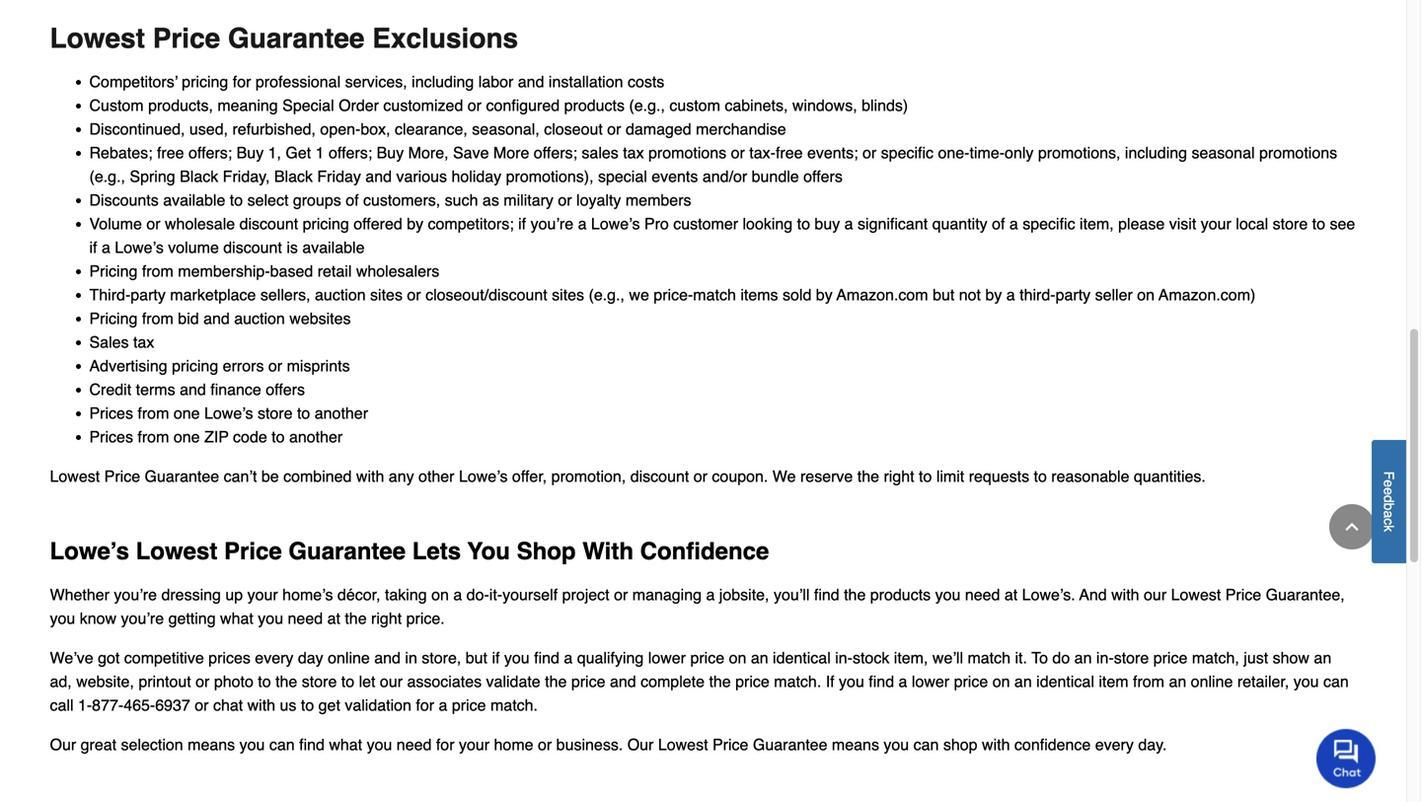 Task type: locate. For each thing, give the bounding box(es) containing it.
1 vertical spatial match.
[[491, 696, 538, 715]]

only
[[1005, 144, 1034, 162]]

every inside we've got competitive prices every day online and in store, but if you find a qualifying lower price on an   identical in-stock   item, we'll match it. to do an in-store price match, just show an ad, website, printout or photo to the store to let our associates validate the price and complete the price match. if you find a lower price on an identical item from an online retailer, you can call 1-877-465-6937 or chat with us to get validation for a price match.
[[255, 649, 294, 667]]

0 horizontal spatial what
[[220, 610, 254, 628]]

we
[[773, 467, 796, 486]]

black down get
[[274, 167, 313, 186]]

need down home's
[[288, 610, 323, 628]]

offers down misprints
[[266, 381, 305, 399]]

1 horizontal spatial match
[[968, 649, 1011, 667]]

0 horizontal spatial for
[[233, 73, 251, 91]]

0 vertical spatial your
[[1201, 215, 1232, 233]]

auction down sellers,
[[234, 309, 285, 328]]

0 vertical spatial (e.g.,
[[629, 96, 665, 114]]

every left day
[[255, 649, 294, 667]]

2 vertical spatial discount
[[631, 467, 689, 486]]

sales
[[582, 144, 619, 162]]

lowest
[[50, 23, 145, 54], [50, 467, 100, 486], [136, 538, 218, 565], [1171, 586, 1221, 604], [658, 736, 708, 754]]

1 vertical spatial tax
[[133, 333, 154, 351]]

2 horizontal spatial can
[[1324, 673, 1349, 691]]

labor
[[479, 73, 514, 91]]

shop
[[517, 538, 576, 565]]

0 horizontal spatial promotions
[[649, 144, 727, 162]]

0 horizontal spatial online
[[328, 649, 370, 667]]

costs
[[628, 73, 665, 91]]

sellers,
[[261, 286, 311, 304]]

bundle
[[752, 167, 799, 186]]

one
[[174, 404, 200, 422], [174, 428, 200, 446]]

our right let
[[380, 673, 403, 691]]

and
[[518, 73, 544, 91], [366, 167, 392, 186], [203, 309, 230, 328], [180, 381, 206, 399], [374, 649, 401, 667], [610, 673, 636, 691]]

item
[[1099, 673, 1129, 691]]

third-
[[89, 286, 131, 304]]

2 vertical spatial for
[[436, 736, 455, 754]]

our inside whether you're dressing up your home's décor, taking on a do-it-yourself project or managing a jobsite, you'll find the products you need at lowe's. and with our lowest price guarantee, you know you're getting what you need at the   right   price.
[[1144, 586, 1167, 604]]

1 horizontal spatial right
[[884, 467, 915, 486]]

a left qualifying
[[564, 649, 573, 667]]

2 vertical spatial you're
[[121, 610, 164, 628]]

0 horizontal spatial need
[[288, 610, 323, 628]]

friday
[[317, 167, 361, 186]]

by right not
[[986, 286, 1002, 304]]

2 offers; from the left
[[329, 144, 372, 162]]

2 horizontal spatial your
[[1201, 215, 1232, 233]]

volume
[[168, 238, 219, 257]]

(e.g.,
[[629, 96, 665, 114], [89, 167, 125, 186], [589, 286, 625, 304]]

0 vertical spatial lower
[[648, 649, 686, 667]]

1 horizontal spatial buy
[[377, 144, 404, 162]]

groups
[[293, 191, 341, 209]]

customized
[[383, 96, 463, 114]]

pricing up products,
[[182, 73, 228, 91]]

need left lowe's.
[[965, 586, 1000, 604]]

1 promotions from the left
[[649, 144, 727, 162]]

a left do-
[[453, 586, 462, 604]]

special
[[282, 96, 334, 114]]

with right shop
[[982, 736, 1010, 754]]

or down labor
[[468, 96, 482, 114]]

home's
[[283, 586, 333, 604]]

1 vertical spatial but
[[466, 649, 488, 667]]

0 vertical spatial item,
[[1080, 215, 1114, 233]]

0 vertical spatial pricing
[[89, 262, 138, 280]]

0 vertical spatial for
[[233, 73, 251, 91]]

0 vertical spatial identical
[[773, 649, 831, 667]]

configured
[[486, 96, 560, 114]]

custom
[[670, 96, 721, 114]]

0 vertical spatial pricing
[[182, 73, 228, 91]]

1 party from the left
[[131, 286, 166, 304]]

2 pricing from the top
[[89, 309, 138, 328]]

price left if
[[736, 673, 770, 691]]

pricing down third-
[[89, 309, 138, 328]]

offered
[[354, 215, 403, 233]]

0 horizontal spatial black
[[180, 167, 218, 186]]

photo
[[214, 673, 254, 691]]

available up wholesale
[[163, 191, 225, 209]]

our
[[1144, 586, 1167, 604], [380, 673, 403, 691]]

to
[[230, 191, 243, 209], [797, 215, 810, 233], [1313, 215, 1326, 233], [297, 404, 310, 422], [272, 428, 285, 446], [919, 467, 932, 486], [1034, 467, 1047, 486], [258, 673, 271, 691], [341, 673, 355, 691], [301, 696, 314, 715]]

lowest price guarantee can't be combined with any other lowe's offer, promotion, discount or coupon. we reserve the right to limit requests to reasonable quantities.
[[50, 467, 1206, 486]]

0 vertical spatial including
[[412, 73, 474, 91]]

any
[[389, 467, 414, 486]]

another
[[315, 404, 368, 422], [289, 428, 343, 446]]

another down misprints
[[315, 404, 368, 422]]

online down match,
[[1191, 673, 1233, 691]]

0 horizontal spatial in-
[[835, 649, 853, 667]]

1 horizontal spatial sites
[[552, 286, 584, 304]]

1 vertical spatial at
[[327, 610, 341, 628]]

1 horizontal spatial tax
[[623, 144, 644, 162]]

home
[[494, 736, 534, 754]]

customer
[[674, 215, 738, 233]]

tax up the advertising at the left top of page
[[133, 333, 154, 351]]

1 horizontal spatial specific
[[1023, 215, 1076, 233]]

1 vertical spatial you're
[[114, 586, 157, 604]]

e up d
[[1382, 480, 1397, 488]]

offer,
[[512, 467, 547, 486]]

get
[[319, 696, 340, 715]]

party left seller
[[1056, 286, 1091, 304]]

chat invite button image
[[1317, 729, 1377, 789]]

1 horizontal spatial by
[[816, 286, 833, 304]]

match left it.
[[968, 649, 1011, 667]]

pricing down groups
[[303, 215, 349, 233]]

or right events;
[[863, 144, 877, 162]]

1 vertical spatial item,
[[894, 649, 928, 667]]

(e.g., left we at the top left
[[589, 286, 625, 304]]

events;
[[808, 144, 858, 162]]

amazon.com)
[[1159, 286, 1256, 304]]

1 horizontal spatial for
[[416, 696, 434, 715]]

one left zip
[[174, 428, 200, 446]]

you down whether
[[50, 610, 75, 628]]

meaning
[[218, 96, 278, 114]]

0 vertical spatial specific
[[881, 144, 934, 162]]

validation
[[345, 696, 412, 715]]

a left 'jobsite,'
[[706, 586, 715, 604]]

you up we'll
[[935, 586, 961, 604]]

1 vertical spatial what
[[329, 736, 362, 754]]

lowest up dressing
[[136, 538, 218, 565]]

lower up complete
[[648, 649, 686, 667]]

0 vertical spatial products
[[564, 96, 625, 114]]

1 vertical spatial your
[[247, 586, 278, 604]]

2 horizontal spatial if
[[518, 215, 526, 233]]

discounts
[[89, 191, 159, 209]]

1 vertical spatial right
[[371, 610, 402, 628]]

0 vertical spatial available
[[163, 191, 225, 209]]

décor,
[[338, 586, 381, 604]]

0 horizontal spatial auction
[[234, 309, 285, 328]]

right inside whether you're dressing up your home's décor, taking on a do-it-yourself project or managing a jobsite, you'll find the products you need at lowe's. and with our lowest price guarantee, you know you're getting what you need at the   right   price.
[[371, 610, 402, 628]]

black right spring
[[180, 167, 218, 186]]

amazon.com
[[837, 286, 929, 304]]

what down 'up'
[[220, 610, 254, 628]]

1 sites from the left
[[370, 286, 403, 304]]

0 horizontal spatial at
[[327, 610, 341, 628]]

open-
[[320, 120, 361, 138]]

for inside competitors' pricing for professional services, including labor and installation costs custom products, meaning special order customized or configured products (e.g., custom cabinets, windows, blinds) discontinued, used, refurbished, open-box, clearance, seasonal, closeout or damaged merchandise rebates; free offers; buy 1, get 1 offers; buy more, save more offers; sales tax promotions or tax-free events; or specific one-time-only promotions, including seasonal promotions (e.g., spring black friday, black friday and various holiday promotions)​, special events and/or bundle offers discounts available to select groups of customers, such as military or loyalty members volume or wholesale discount pricing offered by competitors; if you're a lowe's pro customer looking to buy a significant quantity of a specific item, please visit your local store to see if a lowe's volume discount is available pricing from membership-based retail wholesalers third-party marketplace sellers, auction sites or closeout/discount sites (e.g., we price-match items sold by amazon.com but not by a third-party seller on amazon.com) pricing from bid and auction websites sales tax advertising pricing errors or misprints credit terms and finance offers prices from one lowe's store to another prices from one zip code to another
[[233, 73, 251, 91]]

1 horizontal spatial need
[[397, 736, 432, 754]]

0 horizontal spatial our
[[50, 736, 76, 754]]

1 horizontal spatial our
[[1144, 586, 1167, 604]]

1 e from the top
[[1382, 480, 1397, 488]]

visit
[[1170, 215, 1197, 233]]

save
[[453, 144, 489, 162]]

price left guarantee, at the right of the page
[[1226, 586, 1262, 604]]

match left items
[[693, 286, 736, 304]]

with left us
[[247, 696, 276, 715]]

website,
[[76, 673, 134, 691]]

find
[[814, 586, 840, 604], [534, 649, 560, 667], [869, 673, 895, 691], [299, 736, 325, 754]]

day.
[[1139, 736, 1167, 754]]

at left lowe's.
[[1005, 586, 1018, 604]]

from
[[142, 262, 174, 280], [142, 309, 174, 328], [138, 404, 169, 422], [138, 428, 169, 446], [1133, 673, 1165, 691]]

services,
[[345, 73, 407, 91]]

1 vertical spatial match
[[968, 649, 1011, 667]]

black
[[180, 167, 218, 186], [274, 167, 313, 186]]

store right local
[[1273, 215, 1308, 233]]

lowe's up whether
[[50, 538, 129, 565]]

whether you're dressing up your home's décor, taking on a do-it-yourself project or managing a jobsite, you'll find the products you need at lowe's. and with our lowest price guarantee, you know you're getting what you need at the   right   price.
[[50, 586, 1345, 628]]

with right and
[[1112, 586, 1140, 604]]

products down installation
[[564, 96, 625, 114]]

or
[[468, 96, 482, 114], [607, 120, 621, 138], [731, 144, 745, 162], [863, 144, 877, 162], [558, 191, 572, 209], [146, 215, 160, 233], [407, 286, 421, 304], [268, 357, 282, 375], [694, 467, 708, 486], [614, 586, 628, 604], [196, 673, 210, 691], [195, 696, 209, 715], [538, 736, 552, 754]]

need down validation
[[397, 736, 432, 754]]

you right if
[[839, 673, 865, 691]]

reserve
[[801, 467, 853, 486]]

by down customers,
[[407, 215, 424, 233]]

the right the you'll in the right of the page
[[844, 586, 866, 604]]

promotions up events
[[649, 144, 727, 162]]

right down taking
[[371, 610, 402, 628]]

a inside button
[[1382, 511, 1397, 518]]

or left chat on the bottom
[[195, 696, 209, 715]]

errors
[[223, 357, 264, 375]]

0 horizontal spatial offers;
[[189, 144, 232, 162]]

find right the you'll in the right of the page
[[814, 586, 840, 604]]

a up k
[[1382, 511, 1397, 518]]

1 horizontal spatial but
[[933, 286, 955, 304]]

scroll to top element
[[1330, 504, 1375, 550]]

specific left one-
[[881, 144, 934, 162]]

the right validate
[[545, 673, 567, 691]]

price up complete
[[691, 649, 725, 667]]

installation
[[549, 73, 623, 91]]

lowe's.
[[1022, 586, 1076, 604]]

0 horizontal spatial every
[[255, 649, 294, 667]]

match. down validate
[[491, 696, 538, 715]]

can
[[1324, 673, 1349, 691], [269, 736, 295, 754], [914, 736, 939, 754]]

your inside whether you're dressing up your home's décor, taking on a do-it-yourself project or managing a jobsite, you'll find the products you need at lowe's. and with our lowest price guarantee, you know you're getting what you need at the   right   price.
[[247, 586, 278, 604]]

2 sites from the left
[[552, 286, 584, 304]]

1 vertical spatial products
[[871, 586, 931, 604]]

1 horizontal spatial means
[[832, 736, 880, 754]]

seller
[[1095, 286, 1133, 304]]

including left seasonal
[[1125, 144, 1188, 162]]

1 in- from the left
[[835, 649, 853, 667]]

0 horizontal spatial your
[[247, 586, 278, 604]]

and/or
[[703, 167, 748, 186]]

1 vertical spatial including
[[1125, 144, 1188, 162]]

significant
[[858, 215, 928, 233]]

prices
[[89, 404, 133, 422], [89, 428, 133, 446]]

2 horizontal spatial for
[[436, 736, 455, 754]]

0 vertical spatial our
[[1144, 586, 1167, 604]]

1 vertical spatial (e.g.,
[[89, 167, 125, 186]]

discount right promotion, at the left of page
[[631, 467, 689, 486]]

1 buy from the left
[[237, 144, 264, 162]]

we'll
[[933, 649, 964, 667]]

0 vertical spatial at
[[1005, 586, 1018, 604]]

free up bundle
[[776, 144, 803, 162]]

1 vertical spatial our
[[380, 673, 403, 691]]

we've
[[50, 649, 93, 667]]

1 vertical spatial one
[[174, 428, 200, 446]]

be
[[261, 467, 279, 486]]

0 vertical spatial match.
[[774, 673, 822, 691]]

0 horizontal spatial item,
[[894, 649, 928, 667]]

order
[[339, 96, 379, 114]]

1 horizontal spatial auction
[[315, 286, 366, 304]]

0 horizontal spatial if
[[89, 238, 97, 257]]

you down validation
[[367, 736, 392, 754]]

you're down military
[[531, 215, 574, 233]]

2 horizontal spatial (e.g.,
[[629, 96, 665, 114]]

with inside we've got competitive prices every day online and in store, but if you find a qualifying lower price on an   identical in-stock   item, we'll match it. to do an in-store price match, just show an ad, website, printout or photo to the store to let our associates validate the price and complete the price match. if you find a lower price on an identical item from an online retailer, you can call 1-877-465-6937 or chat with us to get validation for a price match.
[[247, 696, 276, 715]]

products inside whether you're dressing up your home's décor, taking on a do-it-yourself project or managing a jobsite, you'll find the products you need at lowe's. and with our lowest price guarantee, you know you're getting what you need at the   right   price.
[[871, 586, 931, 604]]

e up b
[[1382, 488, 1397, 495]]

our inside we've got competitive prices every day online and in store, but if you find a qualifying lower price on an   identical in-stock   item, we'll match it. to do an in-store price match, just show an ad, website, printout or photo to the store to let our associates validate the price and complete the price match. if you find a lower price on an identical item from an online retailer, you can call 1-877-465-6937 or chat with us to get validation for a price match.
[[380, 673, 403, 691]]

1 horizontal spatial lower
[[912, 673, 950, 691]]

lowe's down finance
[[204, 404, 253, 422]]

b
[[1382, 503, 1397, 511]]

lower down we'll
[[912, 673, 950, 691]]

or down the merchandise
[[731, 144, 745, 162]]

by right sold at the top right of the page
[[816, 286, 833, 304]]

combined
[[283, 467, 352, 486]]

more
[[494, 144, 530, 162]]

0 horizontal spatial means
[[188, 736, 235, 754]]

1 horizontal spatial if
[[492, 649, 500, 667]]

2 vertical spatial if
[[492, 649, 500, 667]]

of down 'friday'
[[346, 191, 359, 209]]

1 horizontal spatial of
[[992, 215, 1005, 233]]

1 horizontal spatial free
[[776, 144, 803, 162]]

2 vertical spatial your
[[459, 736, 490, 754]]

you're up know
[[114, 586, 157, 604]]

0 vertical spatial but
[[933, 286, 955, 304]]

for inside we've got competitive prices every day online and in store, but if you find a qualifying lower price on an   identical in-stock   item, we'll match it. to do an in-store price match, just show an ad, website, printout or photo to the store to let our associates validate the price and complete the price match. if you find a lower price on an identical item from an online retailer, you can call 1-877-465-6937 or chat with us to get validation for a price match.
[[416, 696, 434, 715]]

store
[[1273, 215, 1308, 233], [258, 404, 293, 422], [1114, 649, 1149, 667], [302, 673, 337, 691]]

professional
[[256, 73, 341, 91]]

1 horizontal spatial promotions
[[1260, 144, 1338, 162]]

at
[[1005, 586, 1018, 604], [327, 610, 341, 628]]

misprints
[[287, 357, 350, 375]]

means down if
[[832, 736, 880, 754]]

lowest down complete
[[658, 736, 708, 754]]

1 horizontal spatial including
[[1125, 144, 1188, 162]]

our right and
[[1144, 586, 1167, 604]]

volume
[[89, 215, 142, 233]]

2 buy from the left
[[377, 144, 404, 162]]

offers; down used,
[[189, 144, 232, 162]]

1 horizontal spatial at
[[1005, 586, 1018, 604]]

your
[[1201, 215, 1232, 233], [247, 586, 278, 604], [459, 736, 490, 754]]

available up retail
[[302, 238, 365, 257]]

in-
[[835, 649, 853, 667], [1097, 649, 1114, 667]]

1 horizontal spatial what
[[329, 736, 362, 754]]

great
[[81, 736, 117, 754]]

tax up special
[[623, 144, 644, 162]]

2 party from the left
[[1056, 286, 1091, 304]]

the down the décor,
[[345, 610, 367, 628]]

damaged
[[626, 120, 692, 138]]

but inside competitors' pricing for professional services, including labor and installation costs custom products, meaning special order customized or configured products (e.g., custom cabinets, windows, blinds) discontinued, used, refurbished, open-box, clearance, seasonal, closeout or damaged merchandise rebates; free offers; buy 1, get 1 offers; buy more, save more offers; sales tax promotions or tax-free events; or specific one-time-only promotions, including seasonal promotions (e.g., spring black friday, black friday and various holiday promotions)​, special events and/or bundle offers discounts available to select groups of customers, such as military or loyalty members volume or wholesale discount pricing offered by competitors; if you're a lowe's pro customer looking to buy a significant quantity of a specific item, please visit your local store to see if a lowe's volume discount is available pricing from membership-based retail wholesalers third-party marketplace sellers, auction sites or closeout/discount sites (e.g., we price-match items sold by amazon.com but not by a third-party seller on amazon.com) pricing from bid and auction websites sales tax advertising pricing errors or misprints credit terms and finance offers prices from one lowe's store to another prices from one zip code to another
[[933, 286, 955, 304]]

means down chat on the bottom
[[188, 736, 235, 754]]

rebates;
[[89, 144, 153, 162]]

item, left we'll
[[894, 649, 928, 667]]

1 horizontal spatial black
[[274, 167, 313, 186]]

match inside we've got competitive prices every day online and in store, but if you find a qualifying lower price on an   identical in-stock   item, we'll match it. to do an in-store price match, just show an ad, website, printout or photo to the store to let our associates validate the price and complete the price match. if you find a lower price on an identical item from an online retailer, you can call 1-877-465-6937 or chat with us to get validation for a price match.
[[968, 649, 1011, 667]]

you're
[[531, 215, 574, 233], [114, 586, 157, 604], [121, 610, 164, 628]]

offers;
[[189, 144, 232, 162], [329, 144, 372, 162], [534, 144, 578, 162]]

item, left please
[[1080, 215, 1114, 233]]

whether
[[50, 586, 110, 604]]

dressing
[[161, 586, 221, 604]]

1 vertical spatial specific
[[1023, 215, 1076, 233]]

1 horizontal spatial your
[[459, 736, 490, 754]]

chat
[[213, 696, 243, 715]]

promotions
[[649, 144, 727, 162], [1260, 144, 1338, 162]]

refurbished,
[[232, 120, 316, 138]]

offers; down open-
[[329, 144, 372, 162]]

store up item
[[1114, 649, 1149, 667]]

quantity
[[933, 215, 988, 233]]

0 vertical spatial auction
[[315, 286, 366, 304]]

2 vertical spatial (e.g.,
[[589, 286, 625, 304]]

guarantee down if
[[753, 736, 828, 754]]

lowest inside whether you're dressing up your home's décor, taking on a do-it-yourself project or managing a jobsite, you'll find the products you need at lowe's. and with our lowest price guarantee, you know you're getting what you need at the   right   price.
[[1171, 586, 1221, 604]]

1,
[[268, 144, 281, 162]]

sites down the wholesalers on the left of the page
[[370, 286, 403, 304]]



Task type: describe. For each thing, give the bounding box(es) containing it.
1 offers; from the left
[[189, 144, 232, 162]]

2 free from the left
[[776, 144, 803, 162]]

item, inside competitors' pricing for professional services, including labor and installation costs custom products, meaning special order customized or configured products (e.g., custom cabinets, windows, blinds) discontinued, used, refurbished, open-box, clearance, seasonal, closeout or damaged merchandise rebates; free offers; buy 1, get 1 offers; buy more, save more offers; sales tax promotions or tax-free events; or specific one-time-only promotions, including seasonal promotions (e.g., spring black friday, black friday and various holiday promotions)​, special events and/or bundle offers discounts available to select groups of customers, such as military or loyalty members volume or wholesale discount pricing offered by competitors; if you're a lowe's pro customer looking to buy a significant quantity of a specific item, please visit your local store to see if a lowe's volume discount is available pricing from membership-based retail wholesalers third-party marketplace sellers, auction sites or closeout/discount sites (e.g., we price-match items sold by amazon.com but not by a third-party seller on amazon.com) pricing from bid and auction websites sales tax advertising pricing errors or misprints credit terms and finance offers prices from one lowe's store to another prices from one zip code to another
[[1080, 215, 1114, 233]]

a right buy
[[845, 215, 854, 233]]

2 promotions from the left
[[1260, 144, 1338, 162]]

2 prices from the top
[[89, 428, 133, 446]]

store up code
[[258, 404, 293, 422]]

0 vertical spatial discount
[[239, 215, 298, 233]]

one-
[[938, 144, 970, 162]]

price up 'up'
[[224, 538, 282, 565]]

match,
[[1192, 649, 1240, 667]]

get
[[286, 144, 311, 162]]

call
[[50, 696, 74, 715]]

but inside we've got competitive prices every day online and in store, but if you find a qualifying lower price on an   identical in-stock   item, we'll match it. to do an in-store price match, just show an ad, website, printout or photo to the store to let our associates validate the price and complete the price match. if you find a lower price on an identical item from an online retailer, you can call 1-877-465-6937 or chat with us to get validation for a price match.
[[466, 649, 488, 667]]

sold
[[783, 286, 812, 304]]

chevron up image
[[1343, 517, 1362, 537]]

seasonal
[[1192, 144, 1255, 162]]

lets
[[412, 538, 461, 565]]

qualifying
[[577, 649, 644, 667]]

third-
[[1020, 286, 1056, 304]]

2 means from the left
[[832, 736, 880, 754]]

1 means from the left
[[188, 736, 235, 754]]

1 one from the top
[[174, 404, 200, 422]]

to left see
[[1313, 215, 1326, 233]]

and up customers,
[[366, 167, 392, 186]]

membership-
[[178, 262, 270, 280]]

competitors;
[[428, 215, 514, 233]]

or right home
[[538, 736, 552, 754]]

lowe's down volume
[[115, 238, 164, 257]]

price inside whether you're dressing up your home's décor, taking on a do-it-yourself project or managing a jobsite, you'll find the products you need at lowe's. and with our lowest price guarantee, you know you're getting what you need at the   right   price.
[[1226, 586, 1262, 604]]

is
[[287, 238, 298, 257]]

2 e from the top
[[1382, 488, 1397, 495]]

c
[[1382, 518, 1397, 525]]

your inside competitors' pricing for professional services, including labor and installation costs custom products, meaning special order customized or configured products (e.g., custom cabinets, windows, blinds) discontinued, used, refurbished, open-box, clearance, seasonal, closeout or damaged merchandise rebates; free offers; buy 1, get 1 offers; buy more, save more offers; sales tax promotions or tax-free events; or specific one-time-only promotions, including seasonal promotions (e.g., spring black friday, black friday and various holiday promotions)​, special events and/or bundle offers discounts available to select groups of customers, such as military or loyalty members volume or wholesale discount pricing offered by competitors; if you're a lowe's pro customer looking to buy a significant quantity of a specific item, please visit your local store to see if a lowe's volume discount is available pricing from membership-based retail wholesalers third-party marketplace sellers, auction sites or closeout/discount sites (e.g., we price-match items sold by amazon.com but not by a third-party seller on amazon.com) pricing from bid and auction websites sales tax advertising pricing errors or misprints credit terms and finance offers prices from one lowe's store to another prices from one zip code to another
[[1201, 215, 1232, 233]]

loyalty
[[577, 191, 621, 209]]

and down 'marketplace'
[[203, 309, 230, 328]]

guarantee up professional
[[228, 23, 365, 54]]

competitors' pricing for professional services, including labor and installation costs custom products, meaning special order customized or configured products (e.g., custom cabinets, windows, blinds) discontinued, used, refurbished, open-box, clearance, seasonal, closeout or damaged merchandise rebates; free offers; buy 1, get 1 offers; buy more, save more offers; sales tax promotions or tax-free events; or specific one-time-only promotions, including seasonal promotions (e.g., spring black friday, black friday and various holiday promotions)​, special events and/or bundle offers discounts available to select groups of customers, such as military or loyalty members volume or wholesale discount pricing offered by competitors; if you're a lowe's pro customer looking to buy a significant quantity of a specific item, please visit your local store to see if a lowe's volume discount is available pricing from membership-based retail wholesalers third-party marketplace sellers, auction sites or closeout/discount sites (e.g., we price-match items sold by amazon.com but not by a third-party seller on amazon.com) pricing from bid and auction websites sales tax advertising pricing errors or misprints credit terms and finance offers prices from one lowe's store to another prices from one zip code to another
[[89, 73, 1356, 446]]

price down associates
[[452, 696, 486, 715]]

us
[[280, 696, 297, 715]]

products inside competitors' pricing for professional services, including labor and installation costs custom products, meaning special order customized or configured products (e.g., custom cabinets, windows, blinds) discontinued, used, refurbished, open-box, clearance, seasonal, closeout or damaged merchandise rebates; free offers; buy 1, get 1 offers; buy more, save more offers; sales tax promotions or tax-free events; or specific one-time-only promotions, including seasonal promotions (e.g., spring black friday, black friday and various holiday promotions)​, special events and/or bundle offers discounts available to select groups of customers, such as military or loyalty members volume or wholesale discount pricing offered by competitors; if you're a lowe's pro customer looking to buy a significant quantity of a specific item, please visit your local store to see if a lowe's volume discount is available pricing from membership-based retail wholesalers third-party marketplace sellers, auction sites or closeout/discount sites (e.g., we price-match items sold by amazon.com but not by a third-party seller on amazon.com) pricing from bid and auction websites sales tax advertising pricing errors or misprints credit terms and finance offers prices from one lowe's store to another prices from one zip code to another
[[564, 96, 625, 114]]

1 vertical spatial lower
[[912, 673, 950, 691]]

websites
[[290, 309, 351, 328]]

competitive
[[124, 649, 204, 667]]

1 vertical spatial of
[[992, 215, 1005, 233]]

0 horizontal spatial match.
[[491, 696, 538, 715]]

0 vertical spatial online
[[328, 649, 370, 667]]

to right requests
[[1034, 467, 1047, 486]]

wholesalers
[[356, 262, 440, 280]]

with inside whether you're dressing up your home's décor, taking on a do-it-yourself project or managing a jobsite, you'll find the products you need at lowe's. and with our lowest price guarantee, you know you're getting what you need at the   right   price.
[[1112, 586, 1140, 604]]

confidence
[[640, 538, 769, 565]]

or down promotions)​,
[[558, 191, 572, 209]]

marketplace
[[170, 286, 256, 304]]

an right do
[[1075, 649, 1092, 667]]

0 horizontal spatial offers
[[266, 381, 305, 399]]

see
[[1330, 215, 1356, 233]]

item, inside we've got competitive prices every day online and in store, but if you find a qualifying lower price on an   identical in-stock   item, we'll match it. to do an in-store price match, just show an ad, website, printout or photo to the store to let our associates validate the price and complete the price match. if you find a lower price on an identical item from an online retailer, you can call 1-877-465-6937 or chat with us to get validation for a price match.
[[894, 649, 928, 667]]

a left third-
[[1007, 286, 1016, 304]]

2 in- from the left
[[1097, 649, 1114, 667]]

taking
[[385, 586, 427, 604]]

pro
[[645, 215, 669, 233]]

1 vertical spatial another
[[289, 428, 343, 446]]

1 horizontal spatial (e.g.,
[[589, 286, 625, 304]]

our great selection means you can find what you need for your home or business. our lowest price guarantee means you can shop with confidence every day.
[[50, 736, 1167, 754]]

it.
[[1015, 649, 1028, 667]]

to down friday, on the top of page
[[230, 191, 243, 209]]

to right us
[[301, 696, 314, 715]]

0 vertical spatial of
[[346, 191, 359, 209]]

2 our from the left
[[628, 736, 654, 754]]

an down 'jobsite,'
[[751, 649, 769, 667]]

465-
[[124, 696, 155, 715]]

promotions,
[[1038, 144, 1121, 162]]

a right quantity
[[1010, 215, 1019, 233]]

a right if
[[899, 673, 908, 691]]

to left buy
[[797, 215, 810, 233]]

find up validate
[[534, 649, 560, 667]]

to left let
[[341, 673, 355, 691]]

jobsite,
[[719, 586, 770, 604]]

to right photo
[[258, 673, 271, 691]]

1 black from the left
[[180, 167, 218, 186]]

buy
[[815, 215, 840, 233]]

spring
[[130, 167, 175, 186]]

price up products,
[[153, 23, 220, 54]]

1 our from the left
[[50, 736, 76, 754]]

0 horizontal spatial tax
[[133, 333, 154, 351]]

a down volume
[[102, 238, 110, 257]]

on inside whether you're dressing up your home's décor, taking on a do-it-yourself project or managing a jobsite, you'll find the products you need at lowe's. and with our lowest price guarantee, you know you're getting what you need at the   right   price.
[[432, 586, 449, 604]]

or right volume
[[146, 215, 160, 233]]

an right item
[[1169, 673, 1187, 691]]

you left shop
[[884, 736, 909, 754]]

to left limit
[[919, 467, 932, 486]]

0 horizontal spatial can
[[269, 736, 295, 754]]

merchandise
[[696, 120, 787, 138]]

1 vertical spatial pricing
[[303, 215, 349, 233]]

on inside competitors' pricing for professional services, including labor and installation costs custom products, meaning special order customized or configured products (e.g., custom cabinets, windows, blinds) discontinued, used, refurbished, open-box, clearance, seasonal, closeout or damaged merchandise rebates; free offers; buy 1, get 1 offers; buy more, save more offers; sales tax promotions or tax-free events; or specific one-time-only promotions, including seasonal promotions (e.g., spring black friday, black friday and various holiday promotions)​, special events and/or bundle offers discounts available to select groups of customers, such as military or loyalty members volume or wholesale discount pricing offered by competitors; if you're a lowe's pro customer looking to buy a significant quantity of a specific item, please visit your local store to see if a lowe's volume discount is available pricing from membership-based retail wholesalers third-party marketplace sellers, auction sites or closeout/discount sites (e.g., we price-match items sold by amazon.com but not by a third-party seller on amazon.com) pricing from bid and auction websites sales tax advertising pricing errors or misprints credit terms and finance offers prices from one lowe's store to another prices from one zip code to another
[[1138, 286, 1155, 304]]

more,
[[408, 144, 449, 162]]

if
[[826, 673, 835, 691]]

if inside we've got competitive prices every day online and in store, but if you find a qualifying lower price on an   identical in-stock   item, we'll match it. to do an in-store price match, just show an ad, website, printout or photo to the store to let our associates validate the price and complete the price match. if you find a lower price on an identical item from an online retailer, you can call 1-877-465-6937 or chat with us to get validation for a price match.
[[492, 649, 500, 667]]

0 horizontal spatial including
[[412, 73, 474, 91]]

show
[[1273, 649, 1310, 667]]

0 vertical spatial another
[[315, 404, 368, 422]]

with left any
[[356, 467, 384, 486]]

0 horizontal spatial available
[[163, 191, 225, 209]]

1 horizontal spatial every
[[1096, 736, 1134, 754]]

tax-
[[750, 144, 776, 162]]

price down qualifying
[[571, 673, 606, 691]]

1 horizontal spatial can
[[914, 736, 939, 754]]

2 vertical spatial pricing
[[172, 357, 218, 375]]

and down qualifying
[[610, 673, 636, 691]]

find inside whether you're dressing up your home's décor, taking on a do-it-yourself project or managing a jobsite, you'll find the products you need at lowe's. and with our lowest price guarantee, you know you're getting what you need at the   right   price.
[[814, 586, 840, 604]]

1
[[316, 144, 324, 162]]

and left in
[[374, 649, 401, 667]]

price down credit
[[104, 467, 140, 486]]

complete
[[641, 673, 705, 691]]

or right errors
[[268, 357, 282, 375]]

0 horizontal spatial lower
[[648, 649, 686, 667]]

0 horizontal spatial identical
[[773, 649, 831, 667]]

a down loyalty
[[578, 215, 587, 233]]

an right show
[[1314, 649, 1332, 667]]

such
[[445, 191, 478, 209]]

competitors'
[[89, 73, 178, 91]]

getting
[[168, 610, 216, 628]]

f e e d b a c k button
[[1372, 440, 1407, 564]]

1 horizontal spatial online
[[1191, 673, 1233, 691]]

do
[[1053, 649, 1070, 667]]

0 vertical spatial offers
[[804, 167, 843, 186]]

you down chat on the bottom
[[239, 736, 265, 754]]

3 offers; from the left
[[534, 144, 578, 162]]

you
[[467, 538, 510, 565]]

looking
[[743, 215, 793, 233]]

box,
[[361, 120, 391, 138]]

reasonable
[[1052, 467, 1130, 486]]

products,
[[148, 96, 213, 114]]

retail
[[318, 262, 352, 280]]

we've got competitive prices every day online and in store, but if you find a qualifying lower price on an   identical in-stock   item, we'll match it. to do an in-store price match, just show an ad, website, printout or photo to the store to let our associates validate the price and complete the price match. if you find a lower price on an identical item from an online retailer, you can call 1-877-465-6937 or chat with us to get validation for a price match.
[[50, 649, 1349, 715]]

we
[[629, 286, 649, 304]]

can inside we've got competitive prices every day online and in store, but if you find a qualifying lower price on an   identical in-stock   item, we'll match it. to do an in-store price match, just show an ad, website, printout or photo to the store to let our associates validate the price and complete the price match. if you find a lower price on an identical item from an online retailer, you can call 1-877-465-6937 or chat with us to get validation for a price match.
[[1324, 673, 1349, 691]]

1 vertical spatial identical
[[1037, 673, 1095, 691]]

f e e d b a c k
[[1382, 472, 1397, 532]]

managing
[[633, 586, 702, 604]]

or up sales
[[607, 120, 621, 138]]

in
[[405, 649, 417, 667]]

custom
[[89, 96, 144, 114]]

guarantee,
[[1266, 586, 1345, 604]]

business.
[[556, 736, 623, 754]]

closeout/discount
[[426, 286, 548, 304]]

1 vertical spatial if
[[89, 238, 97, 257]]

1 free from the left
[[157, 144, 184, 162]]

various
[[396, 167, 447, 186]]

1 horizontal spatial match.
[[774, 673, 822, 691]]

match inside competitors' pricing for professional services, including labor and installation costs custom products, meaning special order customized or configured products (e.g., custom cabinets, windows, blinds) discontinued, used, refurbished, open-box, clearance, seasonal, closeout or damaged merchandise rebates; free offers; buy 1, get 1 offers; buy more, save more offers; sales tax promotions or tax-free events; or specific one-time-only promotions, including seasonal promotions (e.g., spring black friday, black friday and various holiday promotions)​, special events and/or bundle offers discounts available to select groups of customers, such as military or loyalty members volume or wholesale discount pricing offered by competitors; if you're a lowe's pro customer looking to buy a significant quantity of a specific item, please visit your local store to see if a lowe's volume discount is available pricing from membership-based retail wholesalers third-party marketplace sellers, auction sites or closeout/discount sites (e.g., we price-match items sold by amazon.com but not by a third-party seller on amazon.com) pricing from bid and auction websites sales tax advertising pricing errors or misprints credit terms and finance offers prices from one lowe's store to another prices from one zip code to another
[[693, 286, 736, 304]]

0 horizontal spatial by
[[407, 215, 424, 233]]

lowe's down loyalty
[[591, 215, 640, 233]]

as
[[483, 191, 499, 209]]

day
[[298, 649, 323, 667]]

store down day
[[302, 673, 337, 691]]

2 horizontal spatial need
[[965, 586, 1000, 604]]

price-
[[654, 286, 693, 304]]

1 prices from the top
[[89, 404, 133, 422]]

find down get on the bottom left of page
[[299, 736, 325, 754]]

you down home's
[[258, 610, 283, 628]]

you're inside competitors' pricing for professional services, including labor and installation costs custom products, meaning special order customized or configured products (e.g., custom cabinets, windows, blinds) discontinued, used, refurbished, open-box, clearance, seasonal, closeout or damaged merchandise rebates; free offers; buy 1, get 1 offers; buy more, save more offers; sales tax promotions or tax-free events; or specific one-time-only promotions, including seasonal promotions (e.g., spring black friday, black friday and various holiday promotions)​, special events and/or bundle offers discounts available to select groups of customers, such as military or loyalty members volume or wholesale discount pricing offered by competitors; if you're a lowe's pro customer looking to buy a significant quantity of a specific item, please visit your local store to see if a lowe's volume discount is available pricing from membership-based retail wholesalers third-party marketplace sellers, auction sites or closeout/discount sites (e.g., we price-match items sold by amazon.com but not by a third-party seller on amazon.com) pricing from bid and auction websites sales tax advertising pricing errors or misprints credit terms and finance offers prices from one lowe's store to another prices from one zip code to another
[[531, 215, 574, 233]]

price down we've got competitive prices every day online and in store, but if you find a qualifying lower price on an   identical in-stock   item, we'll match it. to do an in-store price match, just show an ad, website, printout or photo to the store to let our associates validate the price and complete the price match. if you find a lower price on an identical item from an online retailer, you can call 1-877-465-6937 or chat with us to get validation for a price match.
[[713, 736, 749, 754]]

let
[[359, 673, 376, 691]]

or left coupon.
[[694, 467, 708, 486]]

1 vertical spatial need
[[288, 610, 323, 628]]

code
[[233, 428, 267, 446]]

with
[[583, 538, 634, 565]]

you up validate
[[504, 649, 530, 667]]

1 vertical spatial discount
[[223, 238, 282, 257]]

do-
[[467, 586, 489, 604]]

members
[[626, 191, 692, 209]]

friday,
[[223, 167, 270, 186]]

d
[[1382, 495, 1397, 503]]

to down misprints
[[297, 404, 310, 422]]

0 vertical spatial tax
[[623, 144, 644, 162]]

0 vertical spatial if
[[518, 215, 526, 233]]

seasonal,
[[472, 120, 540, 138]]

1 pricing from the top
[[89, 262, 138, 280]]

guarantee up the décor,
[[289, 538, 406, 565]]

please
[[1119, 215, 1165, 233]]

closeout
[[544, 120, 603, 138]]

guarantee down zip
[[145, 467, 219, 486]]

2 black from the left
[[274, 167, 313, 186]]

exclusions
[[372, 23, 518, 54]]

lowest down credit
[[50, 467, 100, 486]]

lowe's left offer,
[[459, 467, 508, 486]]

an down it.
[[1015, 673, 1032, 691]]

and up configured
[[518, 73, 544, 91]]

the right reserve
[[858, 467, 880, 486]]

what inside whether you're dressing up your home's décor, taking on a do-it-yourself project or managing a jobsite, you'll find the products you need at lowe's. and with our lowest price guarantee, you know you're getting what you need at the   right   price.
[[220, 610, 254, 628]]

associates
[[407, 673, 482, 691]]

price down we'll
[[954, 673, 988, 691]]

to right code
[[272, 428, 285, 446]]

you'll
[[774, 586, 810, 604]]

advertising
[[89, 357, 167, 375]]

finance
[[210, 381, 261, 399]]

or down the wholesalers on the left of the page
[[407, 286, 421, 304]]

or left photo
[[196, 673, 210, 691]]

find down stock
[[869, 673, 895, 691]]

or inside whether you're dressing up your home's décor, taking on a do-it-yourself project or managing a jobsite, you'll find the products you need at lowe's. and with our lowest price guarantee, you know you're getting what you need at the   right   price.
[[614, 586, 628, 604]]

a down associates
[[439, 696, 448, 715]]

1 vertical spatial auction
[[234, 309, 285, 328]]

the up us
[[276, 673, 297, 691]]

from inside we've got competitive prices every day online and in store, but if you find a qualifying lower price on an   identical in-stock   item, we'll match it. to do an in-store price match, just show an ad, website, printout or photo to the store to let our associates validate the price and complete the price match. if you find a lower price on an identical item from an online retailer, you can call 1-877-465-6937 or chat with us to get validation for a price match.
[[1133, 673, 1165, 691]]

2 horizontal spatial by
[[986, 286, 1002, 304]]

lowest up competitors'
[[50, 23, 145, 54]]

the right complete
[[709, 673, 731, 691]]

promotion,
[[552, 467, 626, 486]]

price left match,
[[1154, 649, 1188, 667]]

can't
[[224, 467, 257, 486]]

selection
[[121, 736, 183, 754]]

1 horizontal spatial available
[[302, 238, 365, 257]]

and right the terms
[[180, 381, 206, 399]]

other
[[419, 467, 455, 486]]

2 one from the top
[[174, 428, 200, 446]]

you down show
[[1294, 673, 1319, 691]]

items
[[741, 286, 778, 304]]



Task type: vqa. For each thing, say whether or not it's contained in the screenshot.
25
no



